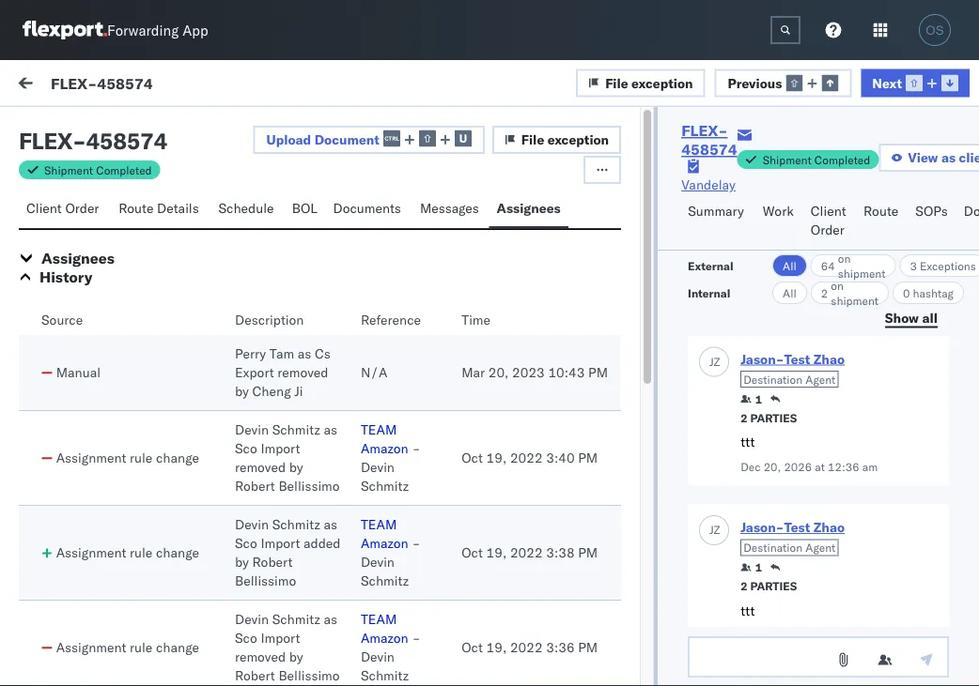Task type: locate. For each thing, give the bounding box(es) containing it.
3 assignment rule change from the top
[[56, 640, 199, 656]]

2 for 2nd jason-test zhao button from the bottom of the page
[[741, 411, 748, 425]]

20, inside ttt dec 20, 2026 at 12:36 am
[[764, 460, 781, 474]]

am down messages
[[465, 218, 485, 235]]

1 oct from the top
[[462, 450, 483, 467]]

internal down summary button
[[688, 286, 731, 300]]

jason-test zhao button down 2 on shipment
[[741, 351, 845, 367]]

as inside devin schmitz as sco import added by robert bellissimo
[[324, 517, 337, 533]]

all left 64
[[783, 259, 797, 273]]

2 vertical spatial 19,
[[486, 640, 507, 656]]

2026, left 12:35
[[385, 303, 421, 320]]

19, for oct 19, 2022 3:40 pm
[[486, 450, 507, 467]]

jason-test zhao destination agent down 2026
[[741, 520, 845, 555]]

as down the perry tam as cs export removed by cheng ji
[[324, 422, 337, 438]]

oct left 3:38
[[462, 545, 483, 562]]

robert inside devin schmitz as sco import added by robert bellissimo
[[252, 554, 293, 571]]

1 horizontal spatial route
[[864, 203, 899, 219]]

team amazon - devin schmitz for oct 19, 2022 3:38 pm
[[361, 517, 420, 590]]

client down related work item/shipment
[[811, 203, 846, 219]]

dec 20, 2026, 12:36 am pst
[[334, 218, 512, 235]]

amazon for oct 19, 2022 3:36 pm
[[361, 631, 408, 647]]

perry
[[235, 346, 266, 362]]

(0) inside button
[[83, 119, 107, 136]]

3 am from the top
[[465, 388, 485, 404]]

do
[[964, 203, 979, 219]]

0 horizontal spatial exception
[[548, 132, 609, 148]]

oct right 6:39 on the left of page
[[462, 640, 483, 656]]

2 parties from the top
[[750, 580, 797, 594]]

2 (0) from the left
[[175, 119, 200, 136]]

resize handle column header right cheng
[[303, 157, 325, 687]]

20, down n/a
[[361, 388, 381, 404]]

assignees
[[497, 200, 561, 217], [41, 249, 115, 268]]

12:36
[[425, 218, 462, 235], [828, 460, 860, 474]]

3 change from the top
[[156, 640, 199, 656]]

0 horizontal spatial file
[[521, 132, 544, 148]]

my
[[19, 72, 49, 98]]

rule for oct 19, 2022 3:40 pm
[[130, 450, 153, 467]]

client order button up the history button
[[19, 192, 111, 228]]

as left "clie" at top right
[[942, 149, 956, 166]]

work for my
[[54, 72, 102, 98]]

3:40
[[546, 450, 575, 467]]

shipment down the flex
[[44, 163, 93, 177]]

0 horizontal spatial work
[[54, 72, 102, 98]]

3 oct from the top
[[462, 640, 483, 656]]

devin schmitz as sco import removed by robert bellissimo for oct 19, 2022 3:40 pm
[[235, 422, 340, 495]]

0 vertical spatial 6:47
[[425, 472, 453, 489]]

assignees down "category"
[[497, 200, 561, 217]]

removed for oct 19, 2022 3:36 pm
[[235, 649, 286, 666]]

20, for dec 20, 2026, 12:33 am pst
[[361, 388, 381, 404]]

2022 for 3:36
[[510, 640, 543, 656]]

jason-test zhao button down 2026
[[741, 520, 845, 536]]

team for oct 19, 2022 3:38 pm
[[361, 517, 397, 533]]

on inside 64 on shipment
[[838, 251, 851, 265]]

0 vertical spatial sco
[[235, 441, 257, 457]]

1 vertical spatial rule
[[130, 545, 153, 562]]

2 2 parties button from the top
[[741, 578, 797, 594]]

0 vertical spatial team amazon - devin schmitz
[[361, 422, 420, 495]]

dec 17, 2026, 6:47 pm pst
[[334, 472, 503, 489], [334, 557, 503, 573]]

1 all button from the top
[[773, 255, 807, 277]]

2 vertical spatial removed
[[235, 649, 286, 666]]

2 rule from the top
[[130, 545, 153, 562]]

message down flex - 458574
[[58, 163, 103, 177]]

1 horizontal spatial external
[[688, 259, 734, 273]]

work up external (0)
[[54, 72, 102, 98]]

dec right ji
[[334, 388, 357, 404]]

3 team amazon - devin schmitz from the top
[[361, 612, 420, 685]]

rule for oct 19, 2022 3:38 pm
[[130, 545, 153, 562]]

1 vertical spatial bellissimo
[[235, 573, 296, 590]]

as up the added
[[324, 517, 337, 533]]

2 test from the top
[[56, 490, 79, 506]]

amazon right the added
[[361, 536, 408, 552]]

2 vertical spatial oct
[[462, 640, 483, 656]]

as down the added
[[324, 612, 337, 628]]

order up 64
[[811, 222, 845, 238]]

flex-
[[51, 74, 97, 92], [681, 121, 728, 140], [753, 218, 792, 235], [753, 303, 792, 320], [753, 388, 792, 404], [753, 472, 792, 489], [753, 557, 792, 573]]

1 vertical spatial 6:47
[[425, 557, 453, 573]]

0 vertical spatial removed
[[278, 365, 328, 381]]

agent
[[806, 373, 836, 387], [806, 541, 836, 555]]

2 vertical spatial rule
[[130, 640, 153, 656]]

msg
[[83, 405, 107, 421]]

tao
[[70, 659, 92, 675]]

devin schmitz as sco import removed by robert bellissimo
[[235, 422, 340, 495], [235, 612, 340, 685]]

20, for dec 20, 2026, 12:35 am pst
[[361, 303, 381, 320]]

1 amazon from the top
[[361, 441, 408, 457]]

tam
[[269, 346, 294, 362]]

1 vertical spatial oct
[[462, 545, 483, 562]]

message list
[[218, 119, 300, 136]]

assignment rule change for oct 19, 2022 3:40 pm
[[56, 450, 199, 467]]

1 vertical spatial 12:36
[[828, 460, 860, 474]]

2 2022 from the top
[[510, 545, 543, 562]]

1 vertical spatial all button
[[773, 282, 807, 304]]

1 vertical spatial message
[[218, 119, 273, 136]]

exception up "category"
[[548, 132, 609, 148]]

dec inside ttt dec 20, 2026 at 12:36 am
[[741, 460, 761, 474]]

1 vertical spatial 2 parties button
[[741, 578, 797, 594]]

by for oct 19, 2022 3:40 pm
[[289, 460, 303, 476]]

1 sco from the top
[[235, 441, 257, 457]]

0 vertical spatial change
[[156, 450, 199, 467]]

1 horizontal spatial completed
[[815, 153, 870, 167]]

1 button
[[741, 392, 762, 407], [741, 561, 762, 576]]

20, up n/a
[[361, 303, 381, 320]]

as inside the perry tam as cs export removed by cheng ji
[[298, 346, 311, 362]]

0 horizontal spatial external
[[30, 119, 79, 136]]

2 17, from the top
[[361, 557, 381, 573]]

2 import from the top
[[261, 536, 300, 552]]

test left msg
[[56, 405, 79, 421]]

0 horizontal spatial internal
[[126, 119, 172, 136]]

1 horizontal spatial internal
[[688, 286, 731, 300]]

upload
[[266, 131, 311, 148]]

2 2 parties from the top
[[741, 580, 797, 594]]

2 devin schmitz as sco import removed by robert bellissimo from the top
[[235, 612, 340, 685]]

z
[[68, 206, 73, 217], [714, 355, 720, 369], [68, 375, 73, 386], [68, 459, 73, 471], [714, 523, 720, 538], [68, 544, 73, 556]]

1 horizontal spatial 12:36
[[828, 460, 860, 474]]

1 vertical spatial 1
[[755, 561, 762, 575]]

amazon left 6:39 on the left of page
[[361, 631, 408, 647]]

0 horizontal spatial client order button
[[19, 192, 111, 228]]

(0) down message button
[[175, 119, 200, 136]]

1 parties from the top
[[750, 411, 797, 425]]

2 vertical spatial amazon
[[361, 631, 408, 647]]

2026, down dec 20, 2026, 12:33 am pst
[[385, 472, 421, 489]]

10:43
[[548, 365, 585, 381]]

change for oct 19, 2022 3:38 pm
[[156, 545, 199, 562]]

external
[[30, 119, 79, 136], [688, 259, 734, 273]]

3 sco from the top
[[235, 631, 257, 647]]

0 vertical spatial external
[[30, 119, 79, 136]]

2 amazon from the top
[[361, 536, 408, 552]]

1 vertical spatial robert
[[252, 554, 293, 571]]

0 vertical spatial 2 parties
[[741, 411, 797, 425]]

rule for oct 19, 2022 3:36 pm
[[130, 640, 153, 656]]

2 jason-test zhao destination agent from the top
[[741, 520, 845, 555]]

0 vertical spatial 1 button
[[741, 392, 762, 407]]

all button
[[773, 255, 807, 277], [773, 282, 807, 304]]

1 vertical spatial work
[[796, 163, 820, 177]]

1 horizontal spatial work
[[796, 163, 820, 177]]

3 resize handle column header from the left
[[722, 157, 744, 687]]

2 vertical spatial team
[[361, 612, 397, 628]]

as for mar 20, 2023 10:43 pm
[[298, 346, 311, 362]]

dec 17, 2026, 6:47 pm pst up dec 8, 2026, 6:39 pm pst
[[334, 557, 503, 573]]

1 assignment rule change from the top
[[56, 450, 199, 467]]

2 change from the top
[[156, 545, 199, 562]]

0 vertical spatial order
[[65, 200, 99, 217]]

all button left 2 on shipment
[[773, 282, 807, 304]]

message up internal (0)
[[139, 77, 194, 94]]

0 vertical spatial parties
[[750, 411, 797, 425]]

1 button for '2 parties' "button" related to 2nd jason-test zhao button from the top of the page
[[741, 561, 762, 576]]

oct
[[462, 450, 483, 467], [462, 545, 483, 562], [462, 640, 483, 656]]

0 horizontal spatial (0)
[[83, 119, 107, 136]]

work right related
[[796, 163, 820, 177]]

3 team from the top
[[361, 612, 397, 628]]

agent down at
[[806, 541, 836, 555]]

3 2022 from the top
[[510, 640, 543, 656]]

0 vertical spatial on
[[838, 251, 851, 265]]

all button for 64
[[773, 255, 807, 277]]

devin
[[235, 422, 269, 438], [361, 460, 395, 476], [235, 517, 269, 533], [361, 554, 395, 571], [235, 612, 269, 628], [361, 649, 395, 666]]

1 vertical spatial removed
[[235, 460, 286, 476]]

20,
[[361, 218, 381, 235], [361, 303, 381, 320], [488, 365, 509, 381], [361, 388, 381, 404], [764, 460, 781, 474]]

1 horizontal spatial file
[[605, 74, 628, 91]]

assignees button up source
[[41, 249, 115, 268]]

12:35
[[425, 303, 462, 320]]

flex - 458574
[[19, 127, 167, 155]]

oct for oct 19, 2022 3:40 pm
[[462, 450, 483, 467]]

hashtag
[[913, 286, 954, 300]]

1 destination from the top
[[743, 373, 803, 387]]

route details
[[119, 200, 199, 217]]

6:47 down 12:33
[[425, 472, 453, 489]]

1 vertical spatial team amazon - devin schmitz
[[361, 517, 420, 590]]

17,
[[361, 472, 381, 489], [361, 557, 381, 573]]

agent up ttt dec 20, 2026 at 12:36 am
[[806, 373, 836, 387]]

1 team amazon - devin schmitz from the top
[[361, 422, 420, 495]]

2022 for 3:38
[[510, 545, 543, 562]]

0 vertical spatial message
[[139, 77, 194, 94]]

file exception up flex- 458574 link
[[605, 74, 693, 91]]

0 vertical spatial 17,
[[361, 472, 381, 489]]

file exception button
[[576, 69, 705, 97], [576, 69, 705, 97], [492, 126, 621, 154], [492, 126, 621, 154]]

1 horizontal spatial message
[[139, 77, 194, 94]]

external inside external (0) button
[[30, 119, 79, 136]]

view as clie button
[[879, 144, 979, 172]]

3 import from the top
[[261, 631, 300, 647]]

0 vertical spatial destination
[[743, 373, 803, 387]]

previous
[[728, 74, 782, 91]]

1 vertical spatial all
[[783, 286, 797, 300]]

as inside button
[[942, 149, 956, 166]]

destination up ttt dec 20, 2026 at 12:36 am
[[743, 373, 803, 387]]

am
[[862, 460, 878, 474]]

jason-test zhao
[[91, 203, 191, 220], [91, 373, 191, 389], [91, 457, 191, 474], [91, 542, 191, 558], [91, 626, 191, 643]]

on inside 2 on shipment
[[831, 279, 844, 293]]

import
[[261, 441, 300, 457], [261, 536, 300, 552], [261, 631, 300, 647]]

0 vertical spatial import
[[261, 441, 300, 457]]

1 assignment from the top
[[56, 450, 126, 467]]

bol
[[292, 200, 318, 217]]

flex-458574
[[51, 74, 153, 92]]

2 horizontal spatial message
[[218, 119, 273, 136]]

1 (0) from the left
[[83, 119, 107, 136]]

ttt dec 20, 2026 at 12:36 am
[[741, 434, 878, 474]]

external down summary button
[[688, 259, 734, 273]]

19, left 3:40
[[486, 450, 507, 467]]

2 assignment from the top
[[56, 545, 126, 562]]

1 1 from the top
[[755, 392, 762, 406]]

exception
[[632, 74, 693, 91], [548, 132, 609, 148]]

1 vertical spatial external
[[688, 259, 734, 273]]

team for oct 19, 2022 3:36 pm
[[361, 612, 397, 628]]

1 dec 17, 2026, 6:47 pm pst from the top
[[334, 472, 503, 489]]

2 assignment rule change from the top
[[56, 545, 199, 562]]

import down devin schmitz as sco import added by robert bellissimo
[[261, 631, 300, 647]]

None text field
[[771, 16, 801, 44], [688, 637, 949, 679], [771, 16, 801, 44], [688, 637, 949, 679]]

2 vertical spatial change
[[156, 640, 199, 656]]

5 jason-test zhao from the top
[[91, 626, 191, 643]]

dec left reference
[[334, 303, 357, 320]]

message
[[139, 77, 194, 94], [218, 119, 273, 136], [58, 163, 103, 177]]

on down 64
[[831, 279, 844, 293]]

shipment inside 64 on shipment
[[838, 266, 886, 281]]

as for oct 19, 2022 3:36 pm
[[324, 612, 337, 628]]

2 vertical spatial am
[[465, 388, 485, 404]]

2 19, from the top
[[486, 545, 507, 562]]

by inside devin schmitz as sco import added by robert bellissimo
[[235, 554, 249, 571]]

2 jason-test zhao from the top
[[91, 373, 191, 389]]

bellissimo for oct 19, 2022 3:40 pm
[[279, 478, 340, 495]]

team amazon - devin schmitz for oct 19, 2022 3:40 pm
[[361, 422, 420, 495]]

test down test msg
[[56, 490, 79, 506]]

shipment completed up work on the right of page
[[763, 153, 870, 167]]

assignment
[[56, 450, 126, 467], [56, 545, 126, 562], [56, 640, 126, 656]]

exceptions
[[920, 259, 976, 273]]

4 resize handle column header from the left
[[931, 157, 954, 687]]

perry tam as cs export removed by cheng ji
[[235, 346, 331, 400]]

am right 12:35
[[465, 303, 485, 320]]

3 rule from the top
[[130, 640, 153, 656]]

devin inside devin schmitz as sco import added by robert bellissimo
[[235, 517, 269, 533]]

1 vertical spatial dec 17, 2026, 6:47 pm pst
[[334, 557, 503, 573]]

flex- 458574
[[681, 121, 737, 159], [753, 218, 841, 235], [753, 303, 841, 320], [753, 388, 841, 404], [753, 472, 841, 489], [753, 557, 841, 573]]

1 17, from the top
[[361, 472, 381, 489]]

import down cheng
[[261, 441, 300, 457]]

2 parties for '2 parties' "button" related to 2nd jason-test zhao button from the top of the page
[[741, 580, 797, 594]]

1 rule from the top
[[130, 450, 153, 467]]

2026,
[[385, 218, 421, 235], [385, 303, 421, 320], [385, 388, 421, 404], [385, 472, 421, 489], [385, 557, 421, 573], [376, 641, 413, 658]]

1 2022 from the top
[[510, 450, 543, 467]]

0 horizontal spatial assignees
[[41, 249, 115, 268]]

2 team amazon - devin schmitz from the top
[[361, 517, 420, 590]]

destination for 2nd jason-test zhao button from the bottom of the page
[[743, 373, 803, 387]]

1 vertical spatial assignment
[[56, 545, 126, 562]]

sco inside devin schmitz as sco import added by robert bellissimo
[[235, 536, 257, 552]]

2022 left "3:36"
[[510, 640, 543, 656]]

do button
[[957, 195, 979, 250]]

0 vertical spatial bellissimo
[[279, 478, 340, 495]]

1 change from the top
[[156, 450, 199, 467]]

as for oct 19, 2022 3:40 pm
[[324, 422, 337, 438]]

internal down message button
[[126, 119, 172, 136]]

devin schmitz as sco import removed by robert bellissimo down ji
[[235, 422, 340, 495]]

2026, right 8,
[[376, 641, 413, 658]]

2022 left 3:40
[[510, 450, 543, 467]]

schedule
[[218, 200, 274, 217]]

0 vertical spatial assignment
[[56, 450, 126, 467]]

am for 12:36
[[465, 218, 485, 235]]

devin schmitz as sco import removed by robert bellissimo for oct 19, 2022 3:36 pm
[[235, 612, 340, 685]]

resize handle column header for message
[[303, 157, 325, 687]]

agent for 2nd jason-test zhao button from the top of the page
[[806, 541, 836, 555]]

2 dec 17, 2026, 6:47 pm pst from the top
[[334, 557, 503, 573]]

1 vertical spatial 2022
[[510, 545, 543, 562]]

19, left 3:38
[[486, 545, 507, 562]]

external down my work
[[30, 119, 79, 136]]

oct 19, 2022 3:38 pm
[[462, 545, 598, 562]]

1 vertical spatial devin schmitz as sco import removed by robert bellissimo
[[235, 612, 340, 685]]

shipment inside 2 on shipment
[[831, 294, 879, 308]]

import inside devin schmitz as sco import added by robert bellissimo
[[261, 536, 300, 552]]

shipment completed down flex - 458574
[[44, 163, 152, 177]]

robert
[[235, 478, 275, 495], [252, 554, 293, 571], [235, 668, 275, 685]]

jason-test zhao destination agent up ttt dec 20, 2026 at 12:36 am
[[741, 351, 845, 387]]

sco for oct 19, 2022 3:38 pm
[[235, 536, 257, 552]]

assignees button down "category"
[[489, 192, 568, 228]]

2 vertical spatial robert
[[235, 668, 275, 685]]

1 horizontal spatial order
[[811, 222, 845, 238]]

import left the added
[[261, 536, 300, 552]]

all button left 64
[[773, 255, 807, 277]]

2 sco from the top
[[235, 536, 257, 552]]

0 vertical spatial assignment rule change
[[56, 450, 199, 467]]

file
[[605, 74, 628, 91], [521, 132, 544, 148]]

2 all from the top
[[783, 286, 797, 300]]

route details button
[[111, 192, 211, 228]]

forwarding app
[[107, 21, 208, 39]]

shipment up work on the right of page
[[763, 153, 812, 167]]

0 vertical spatial exception
[[632, 74, 693, 91]]

2 oct from the top
[[462, 545, 483, 562]]

1 jason-test zhao destination agent from the top
[[741, 351, 845, 387]]

20, left 2026
[[764, 460, 781, 474]]

2022 left 3:38
[[510, 545, 543, 562]]

6:47 up 6:39 on the left of page
[[425, 557, 453, 573]]

1 agent from the top
[[806, 373, 836, 387]]

removed
[[278, 365, 328, 381], [235, 460, 286, 476], [235, 649, 286, 666]]

2 1 from the top
[[755, 561, 762, 575]]

12:36 right at
[[828, 460, 860, 474]]

1 import from the top
[[261, 441, 300, 457]]

1 vertical spatial assignees button
[[41, 249, 115, 268]]

route button
[[856, 195, 908, 250]]

2 1 button from the top
[[741, 561, 762, 576]]

1 19, from the top
[[486, 450, 507, 467]]

2 all button from the top
[[773, 282, 807, 304]]

by inside the perry tam as cs export removed by cheng ji
[[235, 383, 249, 400]]

resize handle column header
[[303, 157, 325, 687], [512, 157, 535, 687], [722, 157, 744, 687], [931, 157, 954, 687]]

1 all from the top
[[783, 259, 797, 273]]

test for test
[[56, 490, 79, 506]]

resize handle column header left 2026
[[722, 157, 744, 687]]

1 vertical spatial import
[[261, 536, 300, 552]]

1 resize handle column header from the left
[[303, 157, 325, 687]]

2 am from the top
[[465, 303, 485, 320]]

0 vertical spatial file
[[605, 74, 628, 91]]

all
[[783, 259, 797, 273], [783, 286, 797, 300]]

sops button
[[908, 195, 957, 250]]

removed for mar 20, 2023 10:43 pm
[[278, 365, 328, 381]]

amazon down dec 20, 2026, 12:33 am pst
[[361, 441, 408, 457]]

1 vertical spatial internal
[[688, 286, 731, 300]]

1 vertical spatial 2
[[741, 411, 748, 425]]

on right 64
[[838, 251, 851, 265]]

2 agent from the top
[[806, 541, 836, 555]]

19, for oct 19, 2022 3:36 pm
[[486, 640, 507, 656]]

0 vertical spatial assignees
[[497, 200, 561, 217]]

route down item/shipment
[[864, 203, 899, 219]]

destination down 2026
[[743, 541, 803, 555]]

sco
[[235, 441, 257, 457], [235, 536, 257, 552], [235, 631, 257, 647]]

am down mar at the left bottom of the page
[[465, 388, 485, 404]]

all button for 2
[[773, 282, 807, 304]]

2 inside 2 on shipment
[[821, 286, 828, 300]]

12:36 down messages
[[425, 218, 462, 235]]

destination
[[743, 373, 803, 387], [743, 541, 803, 555]]

amazon
[[361, 441, 408, 457], [361, 536, 408, 552], [361, 631, 408, 647]]

shipment
[[838, 266, 886, 281], [831, 294, 879, 308]]

removed inside the perry tam as cs export removed by cheng ji
[[278, 365, 328, 381]]

client order button up 64
[[803, 195, 856, 250]]

2 6:47 from the top
[[425, 557, 453, 573]]

0 vertical spatial 1
[[755, 392, 762, 406]]

1 team from the top
[[361, 422, 397, 438]]

1 devin schmitz as sco import removed by robert bellissimo from the top
[[235, 422, 340, 495]]

2 vertical spatial 2
[[741, 580, 748, 594]]

(0) down flex-458574
[[83, 119, 107, 136]]

team amazon - devin schmitz
[[361, 422, 420, 495], [361, 517, 420, 590], [361, 612, 420, 685]]

work button
[[755, 195, 803, 250]]

2 vertical spatial assignment
[[56, 640, 126, 656]]

1 2 parties from the top
[[741, 411, 797, 425]]

20, right mar at the left bottom of the page
[[488, 365, 509, 381]]

shipment for 64 on shipment
[[838, 266, 886, 281]]

1 vertical spatial destination
[[743, 541, 803, 555]]

1 2 parties button from the top
[[741, 409, 797, 426]]

assignment for oct 19, 2022 3:38 pm
[[56, 545, 126, 562]]

route left details
[[119, 200, 154, 217]]

team amazon - devin schmitz for oct 19, 2022 3:36 pm
[[361, 612, 420, 685]]

1 vertical spatial am
[[465, 303, 485, 320]]

internal inside "button"
[[126, 119, 172, 136]]

12:36 inside ttt dec 20, 2026 at 12:36 am
[[828, 460, 860, 474]]

file exception
[[605, 74, 693, 91], [521, 132, 609, 148]]

2 vertical spatial team amazon - devin schmitz
[[361, 612, 420, 685]]

3 amazon from the top
[[361, 631, 408, 647]]

3 jason-test zhao from the top
[[91, 457, 191, 474]]

removed for oct 19, 2022 3:40 pm
[[235, 460, 286, 476]]

1 am from the top
[[465, 218, 485, 235]]

0 horizontal spatial order
[[65, 200, 99, 217]]

2 vertical spatial 2022
[[510, 640, 543, 656]]

jason-test zhao destination agent for '2 parties' "button" related to 2nd jason-test zhao button from the top of the page
[[741, 520, 845, 555]]

(0) inside "button"
[[175, 119, 200, 136]]

client order up 64
[[811, 203, 846, 238]]

3 assignment from the top
[[56, 640, 126, 656]]

resize handle column header right am on the bottom
[[931, 157, 954, 687]]

order down flex - 458574
[[65, 200, 99, 217]]

shipment right 64
[[838, 266, 886, 281]]

forwarding
[[107, 21, 179, 39]]

1
[[755, 392, 762, 406], [755, 561, 762, 575]]

vandelay link
[[681, 176, 736, 195]]

pm
[[588, 365, 608, 381], [578, 450, 598, 467], [457, 472, 476, 489], [578, 545, 598, 562], [457, 557, 476, 573], [578, 640, 598, 656], [449, 641, 468, 658]]

sco for oct 19, 2022 3:40 pm
[[235, 441, 257, 457]]

20, down 'documents'
[[361, 218, 381, 235]]

1 vertical spatial assignees
[[41, 249, 115, 268]]

2
[[821, 286, 828, 300], [741, 411, 748, 425], [741, 580, 748, 594]]

0 horizontal spatial route
[[119, 200, 154, 217]]

3 19, from the top
[[486, 640, 507, 656]]

am for 12:33
[[465, 388, 485, 404]]

dec 8, 2026, 6:39 pm pst
[[334, 641, 495, 658]]

19, left "3:36"
[[486, 640, 507, 656]]

message left list at the top of page
[[218, 119, 273, 136]]

1 vertical spatial jason-test zhao button
[[741, 520, 845, 536]]

client down the flex
[[26, 200, 62, 217]]

0 vertical spatial dec 17, 2026, 6:47 pm pst
[[334, 472, 503, 489]]

1 vertical spatial 1 button
[[741, 561, 762, 576]]

2 team from the top
[[361, 517, 397, 533]]

2026, down 'documents'
[[385, 218, 421, 235]]

all left 2 on shipment
[[783, 286, 797, 300]]

route for route
[[864, 203, 899, 219]]

dec 17, 2026, 6:47 pm pst down dec 20, 2026, 12:33 am pst
[[334, 472, 503, 489]]

shipment down 64 on shipment
[[831, 294, 879, 308]]

route
[[119, 200, 154, 217], [864, 203, 899, 219]]

schmitz inside devin schmitz as sco import added by robert bellissimo
[[272, 517, 320, 533]]

0 vertical spatial all button
[[773, 255, 807, 277]]

assignees up source
[[41, 249, 115, 268]]

0 vertical spatial 2
[[821, 286, 828, 300]]

client order up history
[[26, 200, 99, 217]]

resize handle column header for related work item/shipment
[[931, 157, 954, 687]]

by
[[235, 383, 249, 400], [289, 460, 303, 476], [235, 554, 249, 571], [289, 649, 303, 666]]

j
[[64, 206, 68, 217], [710, 355, 714, 369], [64, 375, 68, 386], [64, 459, 68, 471], [710, 523, 714, 538], [64, 544, 68, 556]]

(0) for internal (0)
[[175, 119, 200, 136]]

by for oct 19, 2022 3:38 pm
[[235, 554, 249, 571]]

bellissimo inside devin schmitz as sco import added by robert bellissimo
[[235, 573, 296, 590]]

1 test from the top
[[56, 405, 79, 421]]

related
[[754, 163, 793, 177]]

2 vertical spatial sco
[[235, 631, 257, 647]]

bellissimo for oct 19, 2022 3:36 pm
[[279, 668, 340, 685]]

2 destination from the top
[[743, 541, 803, 555]]

1 1 button from the top
[[741, 392, 762, 407]]

oct down dec 20, 2026, 12:33 am pst
[[462, 450, 483, 467]]

assignees button
[[489, 192, 568, 228], [41, 249, 115, 268]]

completed right related
[[815, 153, 870, 167]]

devin schmitz as sco import removed by robert bellissimo left 8,
[[235, 612, 340, 685]]

2023
[[512, 365, 545, 381]]

1 vertical spatial jason-test zhao destination agent
[[741, 520, 845, 555]]

file exception up "category"
[[521, 132, 609, 148]]

forwarding app link
[[23, 21, 208, 39]]

dec left 2026
[[741, 460, 761, 474]]

change for oct 19, 2022 3:36 pm
[[156, 640, 199, 656]]

internal (0) button
[[119, 111, 211, 148]]

internal for internal (0)
[[126, 119, 172, 136]]



Task type: vqa. For each thing, say whether or not it's contained in the screenshot.
"Flex- 458574"
yes



Task type: describe. For each thing, give the bounding box(es) containing it.
os button
[[913, 8, 957, 52]]

oct for oct 19, 2022 3:38 pm
[[462, 545, 483, 562]]

all for 2
[[783, 286, 797, 300]]

2022 for 3:40
[[510, 450, 543, 467]]

added
[[304, 536, 341, 552]]

2026, up dec 8, 2026, 6:39 pm pst
[[385, 557, 421, 573]]

1 jason-test zhao button from the top
[[741, 351, 845, 367]]

description
[[235, 312, 304, 328]]

1 horizontal spatial client order button
[[803, 195, 856, 250]]

work
[[763, 203, 794, 219]]

messages
[[420, 200, 479, 217]]

3:36
[[546, 640, 575, 656]]

dec 20, 2026, 12:35 am pst
[[334, 303, 512, 320]]

4 jason-test zhao from the top
[[91, 542, 191, 558]]

internal for internal
[[688, 286, 731, 300]]

(0) for external (0)
[[83, 119, 107, 136]]

assignment rule change for oct 19, 2022 3:38 pm
[[56, 545, 199, 562]]

12:33
[[425, 388, 462, 404]]

2 for 2nd jason-test zhao button from the top of the page
[[741, 580, 748, 594]]

amazon for oct 19, 2022 3:38 pm
[[361, 536, 408, 552]]

agent for 2nd jason-test zhao button from the bottom of the page
[[806, 373, 836, 387]]

change for oct 19, 2022 3:40 pm
[[156, 450, 199, 467]]

next button
[[861, 69, 970, 97]]

8,
[[361, 641, 373, 658]]

3:38
[[546, 545, 575, 562]]

1 vertical spatial order
[[811, 222, 845, 238]]

robert for oct 19, 2022 3:38 pm
[[252, 554, 293, 571]]

test for test msg
[[56, 405, 79, 421]]

mar 20, 2023 10:43 pm
[[462, 365, 608, 381]]

on for 2
[[831, 279, 844, 293]]

external (0) button
[[23, 111, 119, 148]]

history button
[[39, 268, 92, 287]]

summary
[[688, 203, 744, 219]]

message for message list
[[218, 119, 273, 136]]

64
[[821, 259, 835, 273]]

next
[[872, 74, 902, 91]]

1 horizontal spatial shipment completed
[[763, 153, 870, 167]]

history
[[39, 268, 92, 287]]

dec down the added
[[334, 557, 357, 573]]

parties for '2 parties' "button" associated with 2nd jason-test zhao button from the bottom of the page
[[750, 411, 797, 425]]

ji
[[294, 383, 303, 400]]

route for route details
[[119, 200, 154, 217]]

assignment for oct 19, 2022 3:40 pm
[[56, 450, 126, 467]]

1 horizontal spatial client order
[[811, 203, 846, 238]]

message list button
[[211, 111, 307, 148]]

n/a
[[361, 365, 388, 381]]

assignment for oct 19, 2022 3:36 pm
[[56, 640, 126, 656]]

sops
[[916, 203, 948, 219]]

view as clie
[[908, 149, 979, 166]]

assignment rule change for oct 19, 2022 3:36 pm
[[56, 640, 199, 656]]

all for 64
[[783, 259, 797, 273]]

0 horizontal spatial assignees button
[[41, 249, 115, 268]]

reference
[[361, 312, 421, 328]]

dec down 'documents'
[[334, 218, 357, 235]]

parties for '2 parties' "button" related to 2nd jason-test zhao button from the top of the page
[[750, 580, 797, 594]]

1 horizontal spatial shipment
[[763, 153, 812, 167]]

cheng
[[252, 383, 291, 400]]

test msg
[[56, 405, 107, 421]]

2 parties button for 2nd jason-test zhao button from the top of the page
[[741, 578, 797, 594]]

resize handle column header for category
[[722, 157, 744, 687]]

robert for oct 19, 2022 3:36 pm
[[235, 668, 275, 685]]

sco for oct 19, 2022 3:36 pm
[[235, 631, 257, 647]]

1 jason-test zhao from the top
[[91, 203, 191, 220]]

upload document
[[266, 131, 379, 148]]

work for related
[[796, 163, 820, 177]]

at
[[815, 460, 825, 474]]

shipment for 2 on shipment
[[831, 294, 879, 308]]

os
[[926, 23, 944, 37]]

show
[[885, 310, 919, 326]]

flexport. image
[[23, 21, 107, 39]]

0 horizontal spatial 12:36
[[425, 218, 462, 235]]

app
[[182, 21, 208, 39]]

dec left 8,
[[334, 641, 357, 658]]

1 horizontal spatial exception
[[632, 74, 693, 91]]

list
[[277, 119, 300, 136]]

amazon for oct 19, 2022 3:40 pm
[[361, 441, 408, 457]]

0 vertical spatial assignees button
[[489, 192, 568, 228]]

3
[[910, 259, 917, 273]]

all
[[922, 310, 938, 326]]

import for oct 19, 2022 3:36 pm
[[261, 631, 300, 647]]

2026, down n/a
[[385, 388, 421, 404]]

2 parties for '2 parties' "button" associated with 2nd jason-test zhao button from the bottom of the page
[[741, 411, 797, 425]]

message for message button
[[139, 77, 194, 94]]

2 resize handle column header from the left
[[512, 157, 535, 687]]

related work item/shipment
[[754, 163, 900, 177]]

0 horizontal spatial shipment completed
[[44, 163, 152, 177]]

mar
[[462, 365, 485, 381]]

import for oct 19, 2022 3:38 pm
[[261, 536, 300, 552]]

bellissimo for oct 19, 2022 3:38 pm
[[235, 573, 296, 590]]

1 6:47 from the top
[[425, 472, 453, 489]]

document
[[314, 131, 379, 148]]

1 vertical spatial exception
[[548, 132, 609, 148]]

message button
[[132, 60, 226, 111]]

external for external (0)
[[30, 119, 79, 136]]

19, for oct 19, 2022 3:38 pm
[[486, 545, 507, 562]]

flex- 458574 link
[[681, 121, 737, 159]]

2 vertical spatial message
[[58, 163, 103, 177]]

ttt inside ttt dec 20, 2026 at 12:36 am
[[741, 434, 755, 451]]

summary button
[[681, 195, 755, 250]]

category
[[544, 163, 590, 177]]

by for oct 19, 2022 3:36 pm
[[289, 649, 303, 666]]

item/shipment
[[823, 163, 900, 177]]

source
[[41, 312, 83, 328]]

external for external
[[688, 259, 734, 273]]

show all button
[[874, 304, 949, 333]]

export
[[235, 365, 274, 381]]

2 jason-test zhao button from the top
[[741, 520, 845, 536]]

jason-test zhao destination agent for '2 parties' "button" associated with 2nd jason-test zhao button from the bottom of the page
[[741, 351, 845, 387]]

0 horizontal spatial client order
[[26, 200, 99, 217]]

3 exceptions
[[910, 259, 976, 273]]

destination for 2nd jason-test zhao button from the top of the page
[[743, 541, 803, 555]]

1 button for '2 parties' "button" associated with 2nd jason-test zhao button from the bottom of the page
[[741, 392, 762, 407]]

view
[[908, 149, 938, 166]]

2 parties button for 2nd jason-test zhao button from the bottom of the page
[[741, 409, 797, 426]]

documents button
[[326, 192, 412, 228]]

my work
[[19, 72, 102, 98]]

manual
[[56, 365, 101, 381]]

external (0)
[[30, 119, 107, 136]]

time
[[462, 312, 491, 328]]

team for oct 19, 2022 3:40 pm
[[361, 422, 397, 438]]

bol button
[[285, 192, 326, 228]]

cs
[[315, 346, 331, 362]]

devin schmitz as sco import added by robert bellissimo
[[235, 517, 341, 590]]

internal (0)
[[126, 119, 200, 136]]

flex
[[19, 127, 72, 155]]

dec up the added
[[334, 472, 357, 489]]

details
[[157, 200, 199, 217]]

clie
[[959, 149, 979, 166]]

1 vertical spatial file
[[521, 132, 544, 148]]

2026
[[784, 460, 812, 474]]

0 horizontal spatial completed
[[96, 163, 152, 177]]

by for mar 20, 2023 10:43 pm
[[235, 383, 249, 400]]

schedule button
[[211, 192, 285, 228]]

0 hashtag
[[903, 286, 954, 300]]

oct 19, 2022 3:36 pm
[[462, 640, 598, 656]]

20, for dec 20, 2026, 12:36 am pst
[[361, 218, 381, 235]]

oct for oct 19, 2022 3:36 pm
[[462, 640, 483, 656]]

robert for oct 19, 2022 3:40 pm
[[235, 478, 275, 495]]

0 horizontal spatial client
[[26, 200, 62, 217]]

dec 20, 2026, 12:33 am pst
[[334, 388, 512, 404]]

20, for mar 20, 2023 10:43 pm
[[488, 365, 509, 381]]

0
[[903, 286, 910, 300]]

1 vertical spatial file exception
[[521, 132, 609, 148]]

on for 64
[[838, 251, 851, 265]]

import for oct 19, 2022 3:40 pm
[[261, 441, 300, 457]]

0 horizontal spatial shipment
[[44, 163, 93, 177]]

as for oct 19, 2022 3:38 pm
[[324, 517, 337, 533]]

documents
[[333, 200, 401, 217]]

previous button
[[715, 69, 852, 97]]

am for 12:35
[[465, 303, 485, 320]]

show all
[[885, 310, 938, 326]]

vandelay
[[681, 177, 736, 193]]

6:39
[[417, 641, 445, 658]]

0 vertical spatial file exception
[[605, 74, 693, 91]]

1 horizontal spatial client
[[811, 203, 846, 219]]



